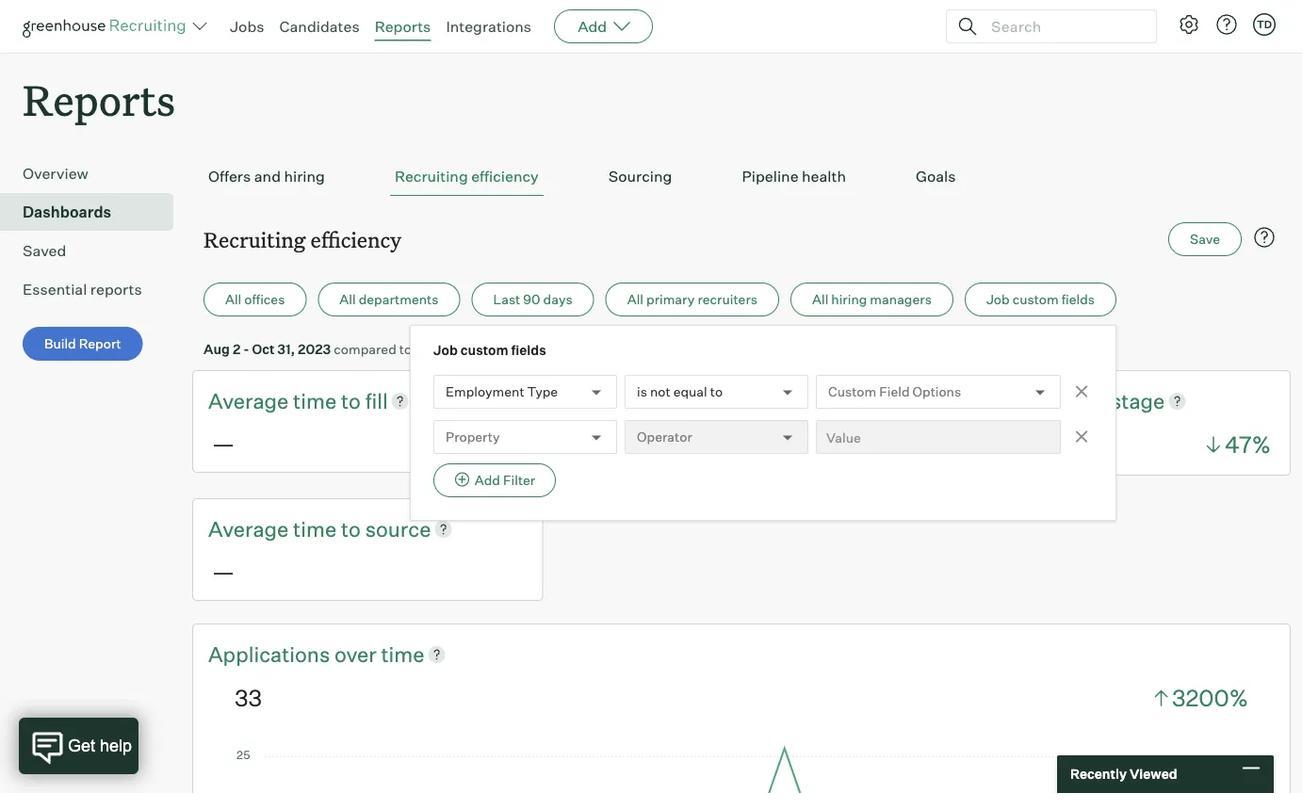 Task type: locate. For each thing, give the bounding box(es) containing it.
xychart image
[[235, 743, 1249, 793]]

efficiency
[[471, 167, 539, 186], [311, 225, 401, 253]]

time link for stage
[[1041, 387, 1089, 416]]

0 vertical spatial recruiting efficiency
[[395, 167, 539, 186]]

property
[[446, 429, 500, 445]]

in link
[[1089, 387, 1111, 416]]

all left offices
[[225, 291, 241, 308]]

average for stage
[[956, 388, 1036, 414]]

recruiting efficiency button
[[390, 158, 544, 196]]

1 vertical spatial fields
[[511, 342, 546, 359]]

all for all offices
[[225, 291, 241, 308]]

time link left fill link in the left of the page
[[293, 387, 341, 416]]

1,
[[494, 341, 504, 357]]

1 horizontal spatial fields
[[1062, 291, 1095, 308]]

days right 18
[[987, 431, 1038, 459]]

0 vertical spatial add
[[578, 17, 607, 36]]

jobs link
[[230, 17, 264, 36]]

time for hire
[[667, 388, 710, 414]]

4 all from the left
[[812, 291, 829, 308]]

time left source
[[293, 516, 337, 542]]

health
[[802, 167, 846, 186]]

1 horizontal spatial 2023
[[507, 341, 540, 357]]

time for source
[[293, 516, 337, 542]]

to right equal
[[710, 384, 723, 400]]

0 horizontal spatial 2023
[[298, 341, 331, 357]]

custom field options
[[828, 384, 961, 400]]

1 - from the left
[[243, 341, 249, 357]]

0 vertical spatial custom
[[1013, 291, 1059, 308]]

add inside button
[[475, 472, 500, 489]]

average time to
[[208, 388, 365, 414], [582, 388, 739, 414], [208, 516, 365, 542]]

all left managers
[[812, 291, 829, 308]]

pipeline health button
[[737, 158, 851, 196]]

2 all from the left
[[340, 291, 356, 308]]

1 vertical spatial reports
[[23, 72, 175, 127]]

all left primary
[[627, 291, 644, 308]]

dashboards link
[[23, 201, 166, 224]]

0 horizontal spatial add
[[475, 472, 500, 489]]

time for fill
[[293, 388, 337, 414]]

time link for hire
[[667, 387, 715, 416]]

0 horizontal spatial -
[[243, 341, 249, 357]]

to for source
[[341, 516, 361, 542]]

pipeline
[[742, 167, 799, 186]]

average for hire
[[582, 388, 662, 414]]

time link for source
[[293, 514, 341, 544]]

goals button
[[911, 158, 961, 196]]

applications link
[[208, 640, 335, 669]]

integrations
[[446, 17, 532, 36]]

aug left 1,
[[465, 341, 492, 357]]

is
[[637, 384, 647, 400]]

report
[[79, 336, 121, 352]]

average for fill
[[208, 388, 289, 414]]

last
[[493, 291, 520, 308]]

td
[[1257, 18, 1272, 31]]

2
[[233, 341, 241, 357]]

2 - from the left
[[457, 341, 463, 357]]

hire
[[739, 388, 776, 414]]

offices
[[244, 291, 285, 308]]

all primary recruiters
[[627, 291, 758, 308]]

type
[[527, 384, 558, 400]]

job
[[986, 291, 1010, 308], [433, 342, 458, 359]]

fields
[[1062, 291, 1095, 308], [511, 342, 546, 359]]

time link right the is
[[667, 387, 715, 416]]

recruiting
[[395, 167, 468, 186], [204, 225, 306, 253]]

job custom fields
[[986, 291, 1095, 308], [433, 342, 546, 359]]

1 horizontal spatial job
[[986, 291, 1010, 308]]

essential
[[23, 280, 87, 299]]

sourcing button
[[604, 158, 677, 196]]

0 horizontal spatial custom
[[461, 342, 509, 359]]

2023 right 1,
[[507, 341, 540, 357]]

0 horizontal spatial aug
[[204, 341, 230, 357]]

1 vertical spatial recruiting
[[204, 225, 306, 253]]

aug
[[204, 341, 230, 357], [465, 341, 492, 357]]

1 vertical spatial custom
[[461, 342, 509, 359]]

- right "4"
[[457, 341, 463, 357]]

1 horizontal spatial job custom fields
[[986, 291, 1095, 308]]

to left source
[[341, 516, 361, 542]]

oct
[[252, 341, 275, 357]]

90
[[523, 291, 540, 308]]

2023 right "31,"
[[298, 341, 331, 357]]

compared
[[334, 341, 397, 357]]

0 vertical spatial fields
[[1062, 291, 1095, 308]]

time right the is
[[667, 388, 710, 414]]

candidates link
[[279, 17, 360, 36]]

1 vertical spatial days
[[987, 431, 1038, 459]]

essential reports
[[23, 280, 142, 299]]

to link for hire
[[715, 387, 739, 416]]

4
[[445, 341, 454, 357]]

all offices
[[225, 291, 285, 308]]

hiring
[[284, 167, 325, 186], [831, 291, 867, 308]]

1 horizontal spatial add
[[578, 17, 607, 36]]

1 horizontal spatial reports
[[375, 17, 431, 36]]

last 90 days
[[493, 291, 573, 308]]

3200%
[[1172, 684, 1249, 712]]

to link for fill
[[341, 387, 365, 416]]

all for all hiring managers
[[812, 291, 829, 308]]

sourcing
[[609, 167, 672, 186]]

1 horizontal spatial recruiting
[[395, 167, 468, 186]]

all departments
[[340, 291, 439, 308]]

over link
[[335, 640, 381, 669]]

0 vertical spatial hiring
[[284, 167, 325, 186]]

hiring left managers
[[831, 291, 867, 308]]

0 vertical spatial days
[[543, 291, 573, 308]]

1 vertical spatial job
[[433, 342, 458, 359]]

days inside button
[[543, 291, 573, 308]]

1 horizontal spatial aug
[[465, 341, 492, 357]]

time link left source link at the left of page
[[293, 514, 341, 544]]

average
[[208, 388, 289, 414], [582, 388, 662, 414], [956, 388, 1036, 414], [208, 516, 289, 542]]

tab list
[[204, 158, 1280, 196]]

Search text field
[[987, 13, 1139, 40]]

recently
[[1070, 766, 1127, 783]]

average link
[[208, 387, 293, 416], [582, 387, 667, 416], [956, 387, 1041, 416], [208, 514, 293, 544]]

reports
[[375, 17, 431, 36], [23, 72, 175, 127]]

offers
[[208, 167, 251, 186]]

add for add
[[578, 17, 607, 36]]

1 horizontal spatial -
[[457, 341, 463, 357]]

to
[[399, 341, 412, 357], [710, 384, 723, 400], [341, 388, 361, 414], [715, 388, 735, 414], [341, 516, 361, 542]]

custom
[[1013, 291, 1059, 308], [461, 342, 509, 359]]

1 vertical spatial hiring
[[831, 291, 867, 308]]

time link
[[293, 387, 341, 416], [667, 387, 715, 416], [1041, 387, 1089, 416], [293, 514, 341, 544], [381, 640, 425, 669]]

overview
[[23, 164, 88, 183]]

— for hire
[[586, 429, 608, 457]]

average time to for fill
[[208, 388, 365, 414]]

3 all from the left
[[627, 291, 644, 308]]

0 vertical spatial job custom fields
[[986, 291, 1095, 308]]

aug left 2
[[204, 341, 230, 357]]

reports right candidates link
[[375, 17, 431, 36]]

1 vertical spatial recruiting efficiency
[[204, 225, 401, 253]]

to link
[[341, 387, 365, 416], [715, 387, 739, 416], [341, 514, 365, 544]]

time down "31,"
[[293, 388, 337, 414]]

-
[[243, 341, 249, 357], [457, 341, 463, 357]]

pipeline health
[[742, 167, 846, 186]]

fill
[[365, 388, 388, 414]]

1 vertical spatial efficiency
[[311, 225, 401, 253]]

time left 'in'
[[1041, 388, 1084, 414]]

job custom fields button
[[965, 283, 1117, 317]]

to left fill
[[341, 388, 361, 414]]

to left hire
[[715, 388, 735, 414]]

0 vertical spatial recruiting
[[395, 167, 468, 186]]

time link for fill
[[293, 387, 341, 416]]

time link left stage 'link'
[[1041, 387, 1089, 416]]

0 vertical spatial efficiency
[[471, 167, 539, 186]]

reports down greenhouse recruiting image
[[23, 72, 175, 127]]

days right the 90
[[543, 291, 573, 308]]

recruiters
[[698, 291, 758, 308]]

recently viewed
[[1070, 766, 1177, 783]]

to left may at the top
[[399, 341, 412, 357]]

all left departments
[[340, 291, 356, 308]]

0 horizontal spatial job
[[433, 342, 458, 359]]

add inside popup button
[[578, 17, 607, 36]]

0 horizontal spatial fields
[[511, 342, 546, 359]]

1 all from the left
[[225, 291, 241, 308]]

1 horizontal spatial efficiency
[[471, 167, 539, 186]]

average link for stage
[[956, 387, 1041, 416]]

hiring right and
[[284, 167, 325, 186]]

fields inside button
[[1062, 291, 1095, 308]]

employment type
[[446, 384, 558, 400]]

add for add filter
[[475, 472, 500, 489]]

- right 2
[[243, 341, 249, 357]]

— for fill
[[212, 429, 235, 457]]

1 vertical spatial add
[[475, 472, 500, 489]]

0 vertical spatial job
[[986, 291, 1010, 308]]

average link for source
[[208, 514, 293, 544]]

all hiring managers button
[[791, 283, 954, 317]]

to for fill
[[341, 388, 361, 414]]

time
[[293, 388, 337, 414], [667, 388, 710, 414], [1041, 388, 1084, 414], [293, 516, 337, 542], [381, 641, 425, 667]]

1 horizontal spatial custom
[[1013, 291, 1059, 308]]

1 vertical spatial job custom fields
[[433, 342, 546, 359]]

primary
[[646, 291, 695, 308]]

0 horizontal spatial days
[[543, 291, 573, 308]]



Task type: vqa. For each thing, say whether or not it's contained in the screenshot.
second Civil from the bottom of the page
no



Task type: describe. For each thing, give the bounding box(es) containing it.
0 horizontal spatial recruiting
[[204, 225, 306, 253]]

2 2023 from the left
[[507, 341, 540, 357]]

reports
[[90, 280, 142, 299]]

18 days
[[960, 431, 1038, 459]]

1 horizontal spatial hiring
[[831, 291, 867, 308]]

average time to for source
[[208, 516, 365, 542]]

— for source
[[212, 557, 235, 585]]

and
[[254, 167, 281, 186]]

average link for hire
[[582, 387, 667, 416]]

saved link
[[23, 240, 166, 262]]

configure image
[[1178, 13, 1201, 36]]

0 vertical spatial reports
[[375, 17, 431, 36]]

equal
[[673, 384, 707, 400]]

is not equal to
[[637, 384, 723, 400]]

td button
[[1253, 13, 1276, 36]]

all primary recruiters button
[[606, 283, 779, 317]]

to link for source
[[341, 514, 365, 544]]

employment
[[446, 384, 524, 400]]

Value text field
[[816, 420, 1061, 454]]

td button
[[1250, 9, 1280, 40]]

hire link
[[739, 387, 776, 416]]

recruiting inside button
[[395, 167, 468, 186]]

all for all primary recruiters
[[627, 291, 644, 308]]

options
[[913, 384, 961, 400]]

build
[[44, 336, 76, 352]]

departments
[[359, 291, 439, 308]]

efficiency inside button
[[471, 167, 539, 186]]

1 aug from the left
[[204, 341, 230, 357]]

applications over
[[208, 641, 381, 667]]

greenhouse recruiting image
[[23, 15, 192, 38]]

save button
[[1169, 223, 1242, 256]]

all offices button
[[204, 283, 307, 317]]

add filter
[[475, 472, 535, 489]]

2 aug from the left
[[465, 341, 492, 357]]

custom inside button
[[1013, 291, 1059, 308]]

average link for fill
[[208, 387, 293, 416]]

aug 2 - oct 31, 2023 compared to may 4 - aug 1, 2023
[[204, 341, 540, 357]]

0 horizontal spatial reports
[[23, 72, 175, 127]]

0 horizontal spatial job custom fields
[[433, 342, 546, 359]]

applications
[[208, 641, 330, 667]]

all hiring managers
[[812, 291, 932, 308]]

essential reports link
[[23, 278, 166, 301]]

stage link
[[1111, 387, 1165, 416]]

in
[[1089, 388, 1106, 414]]

viewed
[[1130, 766, 1177, 783]]

dashboards
[[23, 203, 111, 222]]

jobs
[[230, 17, 264, 36]]

may
[[415, 341, 442, 357]]

31,
[[277, 341, 295, 357]]

not
[[650, 384, 671, 400]]

source
[[365, 516, 431, 542]]

offers and hiring
[[208, 167, 325, 186]]

save
[[1190, 231, 1220, 248]]

time link right over
[[381, 640, 425, 669]]

managers
[[870, 291, 932, 308]]

source link
[[365, 514, 431, 544]]

tab list containing offers and hiring
[[204, 158, 1280, 196]]

recruiting efficiency inside recruiting efficiency button
[[395, 167, 539, 186]]

build report button
[[23, 327, 143, 361]]

add filter button
[[433, 464, 556, 498]]

overview link
[[23, 162, 166, 185]]

add button
[[554, 9, 653, 43]]

goals
[[916, 167, 956, 186]]

average time to for hire
[[582, 388, 739, 414]]

average time in
[[956, 388, 1111, 414]]

all departments button
[[318, 283, 460, 317]]

all for all departments
[[340, 291, 356, 308]]

custom
[[828, 384, 876, 400]]

field
[[879, 384, 910, 400]]

0 horizontal spatial efficiency
[[311, 225, 401, 253]]

to for hire
[[715, 388, 735, 414]]

over
[[335, 641, 377, 667]]

1 2023 from the left
[[298, 341, 331, 357]]

47%
[[1225, 431, 1271, 459]]

1 horizontal spatial days
[[987, 431, 1038, 459]]

candidates
[[279, 17, 360, 36]]

time right over
[[381, 641, 425, 667]]

reports link
[[375, 17, 431, 36]]

time for stage
[[1041, 388, 1084, 414]]

faq image
[[1253, 226, 1276, 249]]

offers and hiring button
[[204, 158, 330, 196]]

saved
[[23, 241, 66, 260]]

fill link
[[365, 387, 388, 416]]

job custom fields inside button
[[986, 291, 1095, 308]]

0 horizontal spatial hiring
[[284, 167, 325, 186]]

integrations link
[[446, 17, 532, 36]]

average for source
[[208, 516, 289, 542]]

last 90 days button
[[472, 283, 594, 317]]

job inside job custom fields button
[[986, 291, 1010, 308]]

18
[[960, 431, 982, 459]]

filter
[[503, 472, 535, 489]]

stage
[[1111, 388, 1165, 414]]

build report
[[44, 336, 121, 352]]

33
[[235, 684, 262, 712]]



